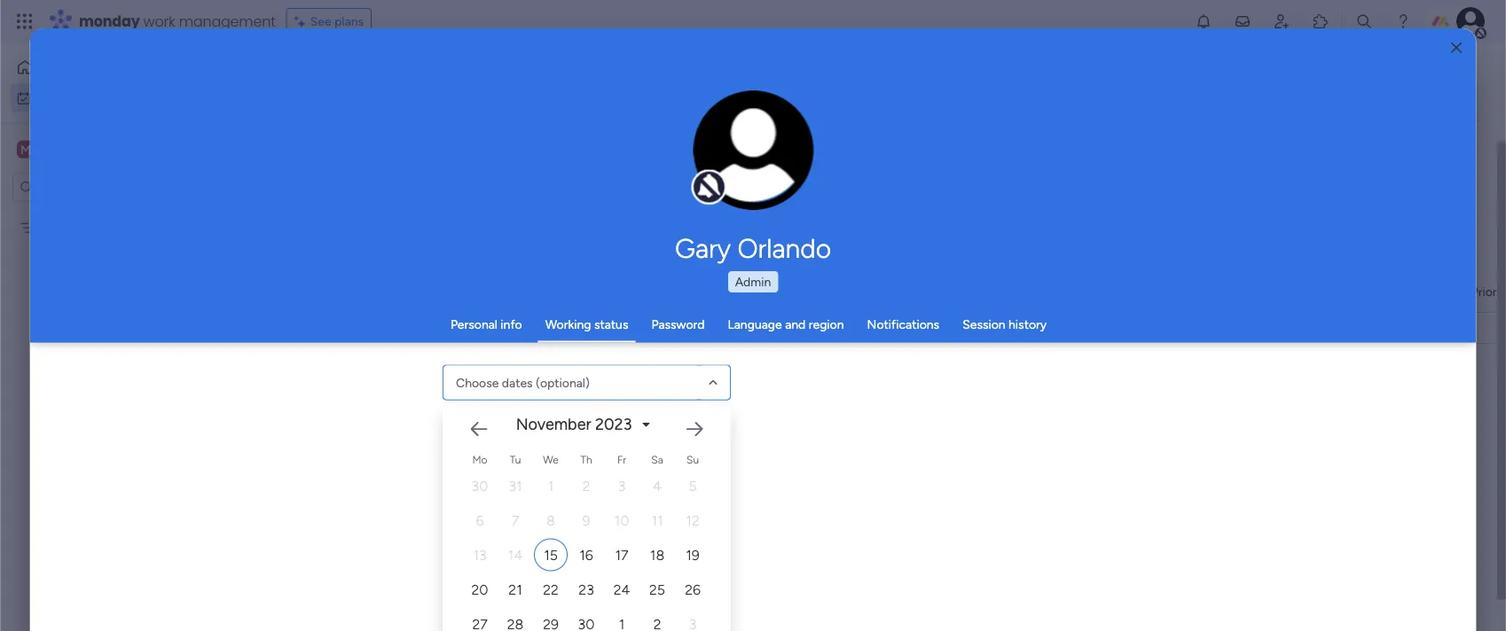 Task type: describe. For each thing, give the bounding box(es) containing it.
without a date / 0 items
[[299, 572, 477, 594]]

17
[[615, 547, 628, 564]]

workspace image
[[17, 140, 35, 159]]

gary
[[675, 232, 731, 264]]

session history
[[963, 317, 1047, 332]]

16
[[579, 547, 593, 564]]

2023
[[595, 415, 632, 434]]

th
[[581, 453, 592, 466]]

personal info
[[451, 317, 522, 332]]

picture
[[735, 175, 772, 189]]

workspace
[[75, 141, 145, 158]]

management
[[179, 11, 276, 31]]

apps image
[[1312, 12, 1330, 30]]

fr
[[617, 453, 626, 466]]

26
[[685, 581, 701, 598]]

a
[[366, 572, 377, 594]]

25 button
[[640, 573, 674, 606]]

20 button
[[463, 573, 497, 606]]

inbox image
[[1234, 12, 1252, 30]]

language
[[728, 317, 782, 332]]

my work button
[[11, 84, 191, 112]]

profile
[[759, 160, 791, 174]]

26 button
[[676, 573, 710, 606]]

help image
[[1394, 12, 1412, 30]]

password
[[651, 317, 705, 332]]

work for my
[[59, 90, 86, 106]]

caret down image
[[643, 419, 650, 431]]

disturb
[[512, 327, 551, 342]]

0 vertical spatial 0
[[397, 449, 405, 464]]

choose dates (optional)
[[456, 375, 590, 390]]

do
[[471, 327, 487, 342]]

20
[[471, 581, 488, 598]]

invite members image
[[1273, 12, 1291, 30]]

su
[[687, 453, 699, 466]]

home button
[[11, 53, 191, 82]]

this month
[[949, 323, 1007, 337]]

tu
[[510, 453, 521, 466]]

18
[[650, 547, 665, 564]]

khvhg link
[[739, 313, 903, 345]]

monday work management
[[79, 11, 276, 31]]

17 button
[[605, 539, 639, 572]]

main
[[41, 141, 72, 158]]

status
[[594, 317, 628, 332]]

notifications image
[[1195, 12, 1213, 30]]

language and region link
[[728, 317, 844, 332]]

month
[[973, 323, 1007, 337]]

24
[[614, 581, 630, 598]]

search everything image
[[1355, 12, 1373, 30]]

november 2023 region
[[443, 393, 1268, 632]]

orlando
[[737, 232, 831, 264]]

close image
[[1451, 41, 1462, 54]]

15
[[544, 547, 558, 564]]

november
[[516, 415, 591, 434]]

22
[[543, 581, 559, 598]]

m
[[20, 142, 31, 157]]

21
[[509, 581, 522, 598]]

working status link
[[545, 317, 628, 332]]

personal info link
[[451, 317, 522, 332]]

gary orlando image
[[1457, 7, 1485, 35]]

Search in workspace field
[[37, 177, 148, 198]]

and
[[785, 317, 806, 332]]

18 button
[[640, 539, 674, 572]]

priority
[[1471, 284, 1506, 299]]

language and region
[[728, 317, 844, 332]]

16 button
[[569, 539, 603, 572]]

gary orlando button
[[509, 232, 997, 264]]

info
[[501, 317, 522, 332]]

this
[[949, 323, 970, 337]]



Task type: vqa. For each thing, say whether or not it's contained in the screenshot.
the AM
no



Task type: locate. For each thing, give the bounding box(es) containing it.
1 horizontal spatial items
[[446, 577, 477, 592]]

session history link
[[963, 317, 1047, 332]]

sa
[[651, 453, 663, 466]]

1 vertical spatial items
[[446, 577, 477, 592]]

work inside button
[[59, 90, 86, 106]]

main workspace
[[41, 141, 145, 158]]

work for monday
[[143, 11, 175, 31]]

plans
[[334, 14, 364, 29]]

date
[[381, 572, 418, 594]]

23 button
[[569, 573, 603, 606]]

do not disturb
[[471, 327, 551, 342]]

items left mo
[[408, 449, 438, 464]]

0 right /
[[435, 577, 443, 592]]

see plans
[[310, 14, 364, 29]]

items right /
[[446, 577, 477, 592]]

session
[[963, 317, 1006, 332]]

1 horizontal spatial work
[[143, 11, 175, 31]]

0
[[397, 449, 405, 464], [435, 577, 443, 592]]

work right monday
[[143, 11, 175, 31]]

my work
[[39, 90, 86, 106]]

we
[[543, 453, 559, 466]]

change profile picture
[[716, 160, 791, 189]]

choose
[[456, 375, 499, 390]]

25
[[649, 581, 665, 598]]

0 horizontal spatial 0
[[397, 449, 405, 464]]

not
[[490, 327, 509, 342]]

admin
[[735, 275, 771, 290]]

my
[[39, 90, 56, 106]]

21 button
[[499, 573, 532, 606]]

19 button
[[676, 539, 710, 572]]

region
[[809, 317, 844, 332]]

/
[[423, 572, 431, 594]]

notifications link
[[867, 317, 939, 332]]

history
[[1009, 317, 1047, 332]]

22 button
[[534, 573, 568, 606]]

khvhg
[[742, 322, 775, 338]]

dates
[[502, 375, 533, 390]]

0 horizontal spatial items
[[408, 449, 438, 464]]

password link
[[651, 317, 705, 332]]

0 vertical spatial items
[[408, 449, 438, 464]]

see
[[310, 14, 331, 29]]

work right my
[[59, 90, 86, 106]]

items inside without a date / 0 items
[[446, 577, 477, 592]]

preview image
[[558, 329, 573, 344]]

workspace selection element
[[17, 139, 148, 162]]

mo
[[472, 453, 487, 466]]

0 items
[[397, 449, 438, 464]]

select product image
[[16, 12, 34, 30]]

option
[[0, 212, 226, 216]]

(optional)
[[536, 375, 590, 390]]

change
[[716, 160, 756, 174]]

items
[[408, 449, 438, 464], [446, 577, 477, 592]]

1 horizontal spatial 0
[[435, 577, 443, 592]]

list box
[[0, 209, 226, 483]]

working status
[[545, 317, 628, 332]]

1 vertical spatial 0
[[435, 577, 443, 592]]

monday
[[79, 11, 140, 31]]

personal
[[451, 317, 498, 332]]

1 vertical spatial work
[[59, 90, 86, 106]]

gary orlando
[[675, 232, 831, 264]]

without
[[299, 572, 362, 594]]

15 button
[[534, 539, 568, 572]]

Filter dashboard by text search field
[[262, 142, 423, 170]]

notifications
[[867, 317, 939, 332]]

23
[[579, 581, 594, 598]]

november 2023
[[516, 415, 632, 434]]

0 horizontal spatial work
[[59, 90, 86, 106]]

home
[[41, 60, 75, 75]]

0 left mo
[[397, 449, 405, 464]]

24 button
[[605, 573, 639, 606]]

0 inside without a date / 0 items
[[435, 577, 443, 592]]

19
[[686, 547, 700, 564]]

0 vertical spatial work
[[143, 11, 175, 31]]

work
[[143, 11, 175, 31], [59, 90, 86, 106]]

see plans button
[[286, 8, 372, 35]]

working
[[545, 317, 591, 332]]

change profile picture button
[[693, 90, 814, 211]]



